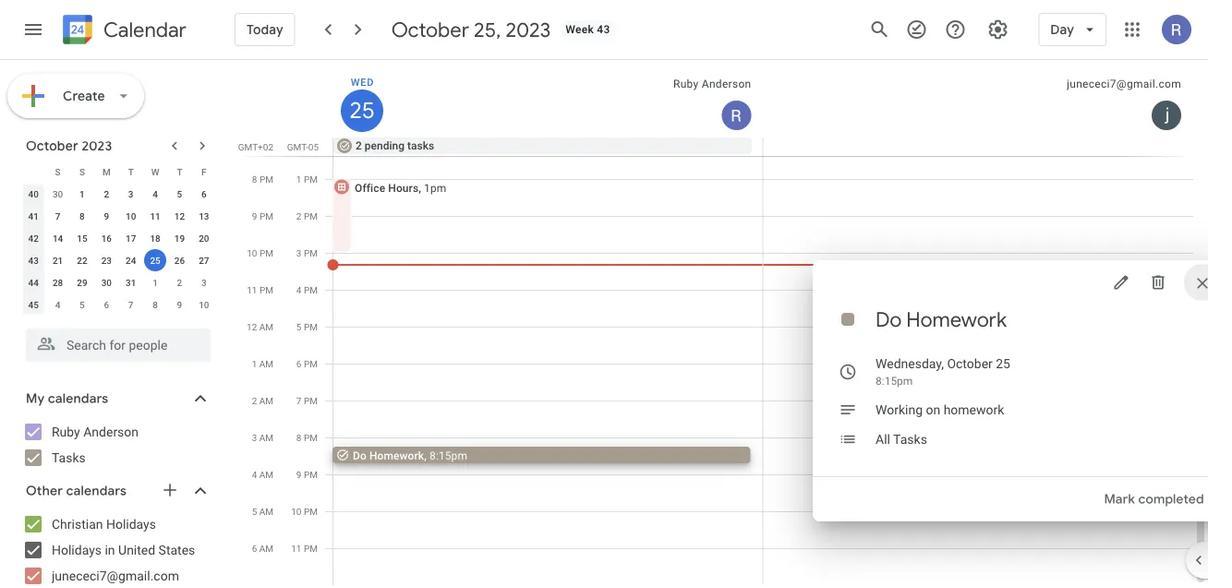 Task type: describe. For each thing, give the bounding box(es) containing it.
25 inside wed 25
[[348, 96, 374, 125]]

22 element
[[71, 250, 93, 272]]

41
[[28, 211, 39, 222]]

4 for november 4 element
[[55, 299, 60, 311]]

43 inside october 2023 grid
[[28, 255, 39, 266]]

31
[[126, 277, 136, 288]]

28 element
[[47, 272, 69, 294]]

7 for november 7 element
[[128, 299, 134, 311]]

17 element
[[120, 227, 142, 250]]

10 right "5 am"
[[291, 506, 302, 518]]

3 for 3 am
[[252, 433, 257, 444]]

25 cell
[[143, 250, 168, 272]]

42
[[28, 233, 39, 244]]

29
[[77, 277, 87, 288]]

am for 1 am
[[259, 359, 274, 370]]

anderson inside 25 column header
[[702, 78, 752, 91]]

row containing 43
[[21, 250, 216, 272]]

other
[[26, 483, 63, 500]]

hours
[[388, 182, 419, 195]]

today
[[247, 21, 283, 38]]

november 1 element
[[144, 272, 166, 294]]

2 for november 2 element
[[177, 277, 182, 288]]

am for 6 am
[[259, 543, 274, 554]]

16 element
[[95, 227, 118, 250]]

1 for 1 am
[[252, 359, 257, 370]]

in
[[105, 543, 115, 558]]

6 for november 6 element at the left bottom of the page
[[104, 299, 109, 311]]

21
[[53, 255, 63, 266]]

pm right "5 am"
[[304, 506, 318, 518]]

do for do homework , 8:15pm
[[353, 450, 367, 463]]

pm up 12 am in the left of the page
[[260, 285, 274, 296]]

19 element
[[169, 227, 191, 250]]

settings menu image
[[987, 18, 1009, 41]]

november 7 element
[[120, 294, 142, 316]]

october 25, 2023
[[392, 17, 551, 43]]

on
[[926, 402, 941, 418]]

homework
[[944, 402, 1005, 418]]

2 for 2 pending tasks
[[356, 140, 362, 152]]

working on homework
[[876, 402, 1005, 418]]

17
[[126, 233, 136, 244]]

4 up the 11 element
[[153, 189, 158, 200]]

calendar heading
[[100, 17, 187, 43]]

2 pending tasks
[[356, 140, 434, 152]]

states
[[159, 543, 195, 558]]

5 for november 5 element
[[80, 299, 85, 311]]

10 element
[[120, 205, 142, 227]]

1 horizontal spatial tasks
[[894, 432, 928, 447]]

4 pm
[[297, 285, 318, 296]]

row containing 45
[[21, 294, 216, 316]]

3 for november 3 "element"
[[201, 277, 207, 288]]

pm down 05
[[304, 174, 318, 185]]

3 pm
[[297, 248, 318, 259]]

office
[[355, 182, 386, 195]]

20 element
[[193, 227, 215, 250]]

29 element
[[71, 272, 93, 294]]

pm down 3 pm
[[304, 285, 318, 296]]

october for october 25, 2023
[[392, 17, 469, 43]]

6 am
[[252, 543, 274, 554]]

ruby inside my calendars list
[[52, 425, 80, 440]]

office hours , 1pm
[[355, 182, 447, 195]]

6 for 6 am
[[252, 543, 257, 554]]

christian holidays
[[52, 517, 156, 532]]

12 am
[[247, 322, 274, 333]]

gmt+02
[[238, 141, 274, 152]]

mark
[[1105, 492, 1136, 508]]

day button
[[1039, 7, 1107, 52]]

5 for 5 am
[[252, 506, 257, 518]]

8:15pm for october
[[876, 375, 913, 388]]

tasks
[[408, 140, 434, 152]]

9 right the 4 am
[[297, 469, 302, 481]]

1 vertical spatial 8 pm
[[297, 433, 318, 444]]

12 for 12 am
[[247, 322, 257, 333]]

25 grid
[[237, 60, 1209, 587]]

homework for do homework
[[907, 307, 1007, 333]]

25, today element
[[144, 250, 166, 272]]

0 vertical spatial holidays
[[106, 517, 156, 532]]

do homework
[[876, 307, 1007, 333]]

18 element
[[144, 227, 166, 250]]

1 pm
[[297, 174, 318, 185]]

44
[[28, 277, 39, 288]]

5 am
[[252, 506, 274, 518]]

my
[[26, 391, 45, 408]]

delete task image
[[1150, 274, 1168, 292]]

w
[[151, 166, 159, 177]]

0 horizontal spatial 9 pm
[[252, 211, 274, 222]]

october 2023 grid
[[18, 161, 216, 316]]

2 for 2 am
[[252, 396, 257, 407]]

2 vertical spatial 11
[[291, 543, 302, 554]]

homework for do homework , 8:15pm
[[370, 450, 424, 463]]

1 vertical spatial 9 pm
[[297, 469, 318, 481]]

1 horizontal spatial 43
[[597, 23, 610, 36]]

9 inside "element"
[[177, 299, 182, 311]]

gmt-
[[287, 141, 308, 152]]

1 am
[[252, 359, 274, 370]]

row containing 42
[[21, 227, 216, 250]]

23
[[101, 255, 112, 266]]

24
[[126, 255, 136, 266]]

pm up 6 pm
[[304, 322, 318, 333]]

november 8 element
[[144, 294, 166, 316]]

september 30 element
[[47, 183, 69, 205]]

wed 25
[[348, 76, 374, 125]]

create button
[[7, 74, 144, 118]]

pm down 7 pm
[[304, 433, 318, 444]]

10 right 27 "element"
[[247, 248, 257, 259]]

7 for 7 pm
[[297, 396, 302, 407]]

30 element
[[95, 272, 118, 294]]

05
[[308, 141, 319, 152]]

9 up 16 element
[[104, 211, 109, 222]]

5 up the 12 element on the left top
[[177, 189, 182, 200]]

9 right 13 element
[[252, 211, 257, 222]]

tasks inside my calendars list
[[52, 451, 86, 466]]

f
[[202, 166, 207, 177]]

30 for september 30 element
[[53, 189, 63, 200]]

november 5 element
[[71, 294, 93, 316]]

2 pending tasks row
[[325, 138, 1209, 156]]

november 4 element
[[47, 294, 69, 316]]

25,
[[474, 17, 501, 43]]

1 vertical spatial 11
[[247, 285, 257, 296]]

26 element
[[169, 250, 191, 272]]

am for 2 am
[[259, 396, 274, 407]]

30 for 30 'element'
[[101, 277, 112, 288]]

other calendars button
[[4, 477, 229, 506]]

ruby inside 25 column header
[[674, 78, 699, 91]]

row containing s
[[21, 161, 216, 183]]

my calendars
[[26, 391, 108, 408]]

7 pm
[[297, 396, 318, 407]]

19
[[174, 233, 185, 244]]

pm right the 4 am
[[304, 469, 318, 481]]

Search for people text field
[[37, 329, 200, 362]]

wednesday, october 25, today element
[[341, 90, 384, 132]]

27
[[199, 255, 209, 266]]

row containing 40
[[21, 183, 216, 205]]

3 am
[[252, 433, 274, 444]]

20
[[199, 233, 209, 244]]

8 down gmt+02
[[252, 174, 257, 185]]

6 down f
[[201, 189, 207, 200]]

today button
[[235, 7, 295, 52]]

11 inside october 2023 grid
[[150, 211, 161, 222]]

ruby anderson inside 25 column header
[[674, 78, 752, 91]]

all tasks
[[876, 432, 928, 447]]

25 column header
[[334, 60, 764, 138]]

calendar
[[104, 17, 187, 43]]

14
[[53, 233, 63, 244]]

united
[[118, 543, 155, 558]]

week 43
[[566, 23, 610, 36]]

wednesday,
[[876, 356, 944, 372]]

all
[[876, 432, 891, 447]]

create
[[63, 88, 105, 104]]

pm down 6 pm
[[304, 396, 318, 407]]

mark completed
[[1105, 492, 1205, 508]]

11 element
[[144, 205, 166, 227]]

do homework , 8:15pm
[[353, 450, 468, 463]]

calendars for other calendars
[[66, 483, 127, 500]]

ruby anderson inside my calendars list
[[52, 425, 139, 440]]

october inside "wednesday, october 25 8:15pm"
[[948, 356, 993, 372]]

november 2 element
[[169, 272, 191, 294]]



Task type: locate. For each thing, give the bounding box(es) containing it.
0 horizontal spatial tasks
[[52, 451, 86, 466]]

1 horizontal spatial homework
[[907, 307, 1007, 333]]

am up 1 am
[[259, 322, 274, 333]]

am down the 4 am
[[259, 506, 274, 518]]

0 vertical spatial tasks
[[894, 432, 928, 447]]

s up september 30 element
[[55, 166, 61, 177]]

0 vertical spatial 11 pm
[[247, 285, 274, 296]]

week
[[566, 23, 594, 36]]

1 vertical spatial do
[[353, 450, 367, 463]]

3 inside "element"
[[201, 277, 207, 288]]

1 vertical spatial 7
[[128, 299, 134, 311]]

2 up november 9 "element"
[[177, 277, 182, 288]]

0 horizontal spatial 10 pm
[[247, 248, 274, 259]]

november 6 element
[[95, 294, 118, 316]]

1 vertical spatial ,
[[424, 450, 427, 463]]

0 horizontal spatial 7
[[55, 211, 60, 222]]

2 inside button
[[356, 140, 362, 152]]

5 am from the top
[[259, 469, 274, 481]]

22
[[77, 255, 87, 266]]

0 vertical spatial ruby
[[674, 78, 699, 91]]

pm down 1 pm
[[304, 211, 318, 222]]

18
[[150, 233, 161, 244]]

do
[[876, 307, 902, 333], [353, 450, 367, 463]]

tasks up other calendars
[[52, 451, 86, 466]]

15 element
[[71, 227, 93, 250]]

row
[[21, 161, 216, 183], [21, 183, 216, 205], [21, 205, 216, 227], [21, 227, 216, 250], [21, 250, 216, 272], [21, 272, 216, 294], [21, 294, 216, 316]]

5 down the 4 am
[[252, 506, 257, 518]]

0 horizontal spatial s
[[55, 166, 61, 177]]

am down "5 am"
[[259, 543, 274, 554]]

am up 3 am
[[259, 396, 274, 407]]

1 horizontal spatial 12
[[247, 322, 257, 333]]

0 horizontal spatial junececi7@gmail.com
[[52, 569, 179, 584]]

t
[[128, 166, 134, 177], [177, 166, 182, 177]]

40
[[28, 189, 39, 200]]

0 horizontal spatial 30
[[53, 189, 63, 200]]

2023 up m
[[82, 138, 112, 154]]

october for october 2023
[[26, 138, 78, 154]]

11 pm
[[247, 285, 274, 296], [291, 543, 318, 554]]

anderson down my calendars dropdown button
[[83, 425, 139, 440]]

4 down 3 pm
[[297, 285, 302, 296]]

3 for 3 pm
[[297, 248, 302, 259]]

do for do homework
[[876, 307, 902, 333]]

8 pm down gmt+02
[[252, 174, 274, 185]]

8:15pm inside 25 grid
[[430, 450, 468, 463]]

12 element
[[169, 205, 191, 227]]

7 row from the top
[[21, 294, 216, 316]]

october up 'homework'
[[948, 356, 993, 372]]

0 vertical spatial 8 pm
[[252, 174, 274, 185]]

1 down 25, today element
[[153, 277, 158, 288]]

calendars up 'christian holidays'
[[66, 483, 127, 500]]

2 am from the top
[[259, 359, 274, 370]]

day
[[1051, 21, 1075, 38]]

1 right september 30 element
[[80, 189, 85, 200]]

43
[[597, 23, 610, 36], [28, 255, 39, 266]]

holidays in united states
[[52, 543, 195, 558]]

10
[[126, 211, 136, 222], [247, 248, 257, 259], [199, 299, 209, 311], [291, 506, 302, 518]]

ruby anderson up the 2 pending tasks row
[[674, 78, 752, 91]]

2 horizontal spatial 7
[[297, 396, 302, 407]]

pending
[[365, 140, 405, 152]]

1 horizontal spatial t
[[177, 166, 182, 177]]

9 pm
[[252, 211, 274, 222], [297, 469, 318, 481]]

anderson up the 2 pending tasks row
[[702, 78, 752, 91]]

1 vertical spatial 11 pm
[[291, 543, 318, 554]]

1 am from the top
[[259, 322, 274, 333]]

8 right 3 am
[[297, 433, 302, 444]]

12 up 1 am
[[247, 322, 257, 333]]

row group
[[21, 183, 216, 316]]

8:15pm
[[876, 375, 913, 388], [430, 450, 468, 463]]

, for homework
[[424, 450, 427, 463]]

0 vertical spatial ruby anderson
[[674, 78, 752, 91]]

junececi7@gmail.com down in
[[52, 569, 179, 584]]

4 for 4 pm
[[297, 285, 302, 296]]

0 horizontal spatial do
[[353, 450, 367, 463]]

am for 12 am
[[259, 322, 274, 333]]

ruby anderson
[[674, 78, 752, 91], [52, 425, 139, 440]]

25
[[348, 96, 374, 125], [150, 255, 161, 266], [996, 356, 1011, 372]]

row group inside october 2023 grid
[[21, 183, 216, 316]]

None search field
[[0, 322, 229, 362]]

holidays up united
[[106, 517, 156, 532]]

0 vertical spatial 7
[[55, 211, 60, 222]]

1 vertical spatial 25
[[150, 255, 161, 266]]

1 vertical spatial junececi7@gmail.com
[[52, 569, 179, 584]]

6 row from the top
[[21, 272, 216, 294]]

12
[[174, 211, 185, 222], [247, 322, 257, 333]]

row containing 44
[[21, 272, 216, 294]]

4 down 28 element
[[55, 299, 60, 311]]

0 horizontal spatial 2023
[[82, 138, 112, 154]]

t right m
[[128, 166, 134, 177]]

completed
[[1139, 492, 1205, 508]]

1 horizontal spatial 8:15pm
[[876, 375, 913, 388]]

1 vertical spatial 2023
[[82, 138, 112, 154]]

tasks
[[894, 432, 928, 447], [52, 451, 86, 466]]

2 vertical spatial october
[[948, 356, 993, 372]]

am for 3 am
[[259, 433, 274, 444]]

6 down "5 am"
[[252, 543, 257, 554]]

1 horizontal spatial 10 pm
[[291, 506, 318, 518]]

0 vertical spatial 2023
[[506, 17, 551, 43]]

1 vertical spatial 12
[[247, 322, 257, 333]]

11 up 18
[[150, 211, 161, 222]]

1 vertical spatial tasks
[[52, 451, 86, 466]]

1 s from the left
[[55, 166, 61, 177]]

1 inside november 1 element
[[153, 277, 158, 288]]

8 pm
[[252, 174, 274, 185], [297, 433, 318, 444]]

1 for november 1 element
[[153, 277, 158, 288]]

2023
[[506, 17, 551, 43], [82, 138, 112, 154]]

1 horizontal spatial ruby
[[674, 78, 699, 91]]

1 horizontal spatial 2023
[[506, 17, 551, 43]]

am
[[259, 322, 274, 333], [259, 359, 274, 370], [259, 396, 274, 407], [259, 433, 274, 444], [259, 469, 274, 481], [259, 506, 274, 518], [259, 543, 274, 554]]

2 up 3 am
[[252, 396, 257, 407]]

25 up 'homework'
[[996, 356, 1011, 372]]

12 for 12
[[174, 211, 185, 222]]

0 horizontal spatial t
[[128, 166, 134, 177]]

0 horizontal spatial ,
[[419, 182, 421, 195]]

7 down 31 element
[[128, 299, 134, 311]]

10 pm left 3 pm
[[247, 248, 274, 259]]

1 horizontal spatial october
[[392, 17, 469, 43]]

2 horizontal spatial october
[[948, 356, 993, 372]]

am down 3 am
[[259, 469, 274, 481]]

pm left 3 pm
[[260, 248, 274, 259]]

0 horizontal spatial 11
[[150, 211, 161, 222]]

1 vertical spatial anderson
[[83, 425, 139, 440]]

s
[[55, 166, 61, 177], [79, 166, 85, 177]]

0 vertical spatial 9 pm
[[252, 211, 274, 222]]

1 horizontal spatial 11
[[247, 285, 257, 296]]

30 down 23
[[101, 277, 112, 288]]

0 vertical spatial 11
[[150, 211, 161, 222]]

10 pm
[[247, 248, 274, 259], [291, 506, 318, 518]]

am up the 2 am
[[259, 359, 274, 370]]

november 3 element
[[193, 272, 215, 294]]

2 horizontal spatial 25
[[996, 356, 1011, 372]]

gmt-05
[[287, 141, 319, 152]]

junececi7@gmail.com down "day" dropdown button
[[1067, 78, 1182, 91]]

1 t from the left
[[128, 166, 134, 177]]

25 inside "wednesday, october 25 8:15pm"
[[996, 356, 1011, 372]]

november 10 element
[[193, 294, 215, 316]]

0 horizontal spatial 43
[[28, 255, 39, 266]]

9
[[104, 211, 109, 222], [252, 211, 257, 222], [177, 299, 182, 311], [297, 469, 302, 481]]

5 up 6 pm
[[297, 322, 302, 333]]

2 for 2 pm
[[297, 211, 302, 222]]

other calendars
[[26, 483, 127, 500]]

1 horizontal spatial junececi7@gmail.com
[[1067, 78, 1182, 91]]

6 pm
[[297, 359, 318, 370]]

calendars for my calendars
[[48, 391, 108, 408]]

christian
[[52, 517, 103, 532]]

6 right 1 am
[[297, 359, 302, 370]]

0 vertical spatial ,
[[419, 182, 421, 195]]

0 horizontal spatial ruby anderson
[[52, 425, 139, 440]]

4 am
[[252, 469, 274, 481]]

4 for 4 am
[[252, 469, 257, 481]]

october up september 30 element
[[26, 138, 78, 154]]

1 horizontal spatial 25
[[348, 96, 374, 125]]

1 vertical spatial october
[[26, 138, 78, 154]]

12 inside 25 grid
[[247, 322, 257, 333]]

1 down gmt- on the left of the page
[[297, 174, 302, 185]]

anderson
[[702, 78, 752, 91], [83, 425, 139, 440]]

23 element
[[95, 250, 118, 272]]

1 horizontal spatial 11 pm
[[291, 543, 318, 554]]

25 down 18
[[150, 255, 161, 266]]

junececi7@gmail.com
[[1067, 78, 1182, 91], [52, 569, 179, 584]]

0 vertical spatial 30
[[53, 189, 63, 200]]

2 horizontal spatial 11
[[291, 543, 302, 554]]

7 up 14 element
[[55, 211, 60, 222]]

0 horizontal spatial homework
[[370, 450, 424, 463]]

12 up "19"
[[174, 211, 185, 222]]

october
[[392, 17, 469, 43], [26, 138, 78, 154], [948, 356, 993, 372]]

0 vertical spatial calendars
[[48, 391, 108, 408]]

8
[[252, 174, 257, 185], [80, 211, 85, 222], [153, 299, 158, 311], [297, 433, 302, 444]]

holidays
[[106, 517, 156, 532], [52, 543, 102, 558]]

7 inside 25 grid
[[297, 396, 302, 407]]

1 horizontal spatial anderson
[[702, 78, 752, 91]]

31 element
[[120, 272, 142, 294]]

45
[[28, 299, 39, 311]]

0 vertical spatial 25
[[348, 96, 374, 125]]

0 horizontal spatial anderson
[[83, 425, 139, 440]]

1 vertical spatial calendars
[[66, 483, 127, 500]]

10 down november 3 "element"
[[199, 299, 209, 311]]

0 vertical spatial anderson
[[702, 78, 752, 91]]

0 horizontal spatial ruby
[[52, 425, 80, 440]]

0 horizontal spatial october
[[26, 138, 78, 154]]

43 right week on the top left of page
[[597, 23, 610, 36]]

30 inside september 30 element
[[53, 189, 63, 200]]

calendar element
[[59, 11, 187, 52]]

am down the 2 am
[[259, 433, 274, 444]]

, for hours
[[419, 182, 421, 195]]

2 down 1 pm
[[297, 211, 302, 222]]

october left 25, in the left top of the page
[[392, 17, 469, 43]]

8 pm down 7 pm
[[297, 433, 318, 444]]

0 vertical spatial homework
[[907, 307, 1007, 333]]

3 row from the top
[[21, 205, 216, 227]]

2 t from the left
[[177, 166, 182, 177]]

pm down gmt+02
[[260, 174, 274, 185]]

1 vertical spatial 30
[[101, 277, 112, 288]]

november 9 element
[[169, 294, 191, 316]]

1 vertical spatial 43
[[28, 255, 39, 266]]

25 inside cell
[[150, 255, 161, 266]]

s left m
[[79, 166, 85, 177]]

12 inside row
[[174, 211, 185, 222]]

0 vertical spatial october
[[392, 17, 469, 43]]

pm
[[260, 174, 274, 185], [304, 174, 318, 185], [260, 211, 274, 222], [304, 211, 318, 222], [260, 248, 274, 259], [304, 248, 318, 259], [260, 285, 274, 296], [304, 285, 318, 296], [304, 322, 318, 333], [304, 359, 318, 370], [304, 396, 318, 407], [304, 433, 318, 444], [304, 469, 318, 481], [304, 506, 318, 518], [304, 543, 318, 554]]

5 pm
[[297, 322, 318, 333]]

pm left 2 pm at the left of page
[[260, 211, 274, 222]]

14 element
[[47, 227, 69, 250]]

my calendars list
[[4, 418, 229, 473]]

add other calendars image
[[161, 481, 179, 500]]

2 row from the top
[[21, 183, 216, 205]]

3
[[128, 189, 134, 200], [297, 248, 302, 259], [201, 277, 207, 288], [252, 433, 257, 444]]

30 right 40
[[53, 189, 63, 200]]

junececi7@gmail.com inside 25 grid
[[1067, 78, 1182, 91]]

1 vertical spatial 10 pm
[[291, 506, 318, 518]]

pm right 6 am
[[304, 543, 318, 554]]

0 vertical spatial 8:15pm
[[876, 375, 913, 388]]

holidays down the christian
[[52, 543, 102, 558]]

6 down 30 'element'
[[104, 299, 109, 311]]

2 am
[[252, 396, 274, 407]]

8 up 15 element
[[80, 211, 85, 222]]

,
[[419, 182, 421, 195], [424, 450, 427, 463]]

0 vertical spatial do
[[876, 307, 902, 333]]

0 horizontal spatial 8 pm
[[252, 174, 274, 185]]

7 am from the top
[[259, 543, 274, 554]]

9 pm right the 4 am
[[297, 469, 318, 481]]

tasks right the all
[[894, 432, 928, 447]]

1 vertical spatial ruby anderson
[[52, 425, 139, 440]]

1 horizontal spatial 9 pm
[[297, 469, 318, 481]]

1 down 12 am in the left of the page
[[252, 359, 257, 370]]

junececi7@gmail.com inside other calendars list
[[52, 569, 179, 584]]

10 pm right "5 am"
[[291, 506, 318, 518]]

21 element
[[47, 250, 69, 272]]

wednesday, october 25 8:15pm
[[876, 356, 1011, 388]]

ruby anderson down my calendars dropdown button
[[52, 425, 139, 440]]

16
[[101, 233, 112, 244]]

my calendars button
[[4, 384, 229, 414]]

6 am from the top
[[259, 506, 274, 518]]

calendars
[[48, 391, 108, 408], [66, 483, 127, 500]]

1 horizontal spatial holidays
[[106, 517, 156, 532]]

calendars right my
[[48, 391, 108, 408]]

m
[[103, 166, 111, 177]]

2 vertical spatial 25
[[996, 356, 1011, 372]]

0 horizontal spatial 25
[[150, 255, 161, 266]]

2 left pending
[[356, 140, 362, 152]]

8:15pm inside "wednesday, october 25 8:15pm"
[[876, 375, 913, 388]]

26
[[174, 255, 185, 266]]

1 vertical spatial holidays
[[52, 543, 102, 558]]

28
[[53, 277, 63, 288]]

4 row from the top
[[21, 227, 216, 250]]

row group containing 40
[[21, 183, 216, 316]]

30 inside 30 'element'
[[101, 277, 112, 288]]

8:15pm for homework
[[430, 450, 468, 463]]

9 pm left 2 pm at the left of page
[[252, 211, 274, 222]]

1 vertical spatial 8:15pm
[[430, 450, 468, 463]]

0 vertical spatial junececi7@gmail.com
[[1067, 78, 1182, 91]]

7 right the 2 am
[[297, 396, 302, 407]]

43 down 42
[[28, 255, 39, 266]]

1 vertical spatial ruby
[[52, 425, 80, 440]]

3 up '10' element
[[128, 189, 134, 200]]

25 down wed
[[348, 96, 374, 125]]

27 element
[[193, 250, 215, 272]]

9 down november 2 element
[[177, 299, 182, 311]]

1 horizontal spatial 30
[[101, 277, 112, 288]]

11 pm right 6 am
[[291, 543, 318, 554]]

wed
[[351, 76, 374, 88]]

2 down m
[[104, 189, 109, 200]]

10 up 17
[[126, 211, 136, 222]]

2 pending tasks button
[[334, 138, 752, 154]]

0 vertical spatial 12
[[174, 211, 185, 222]]

2023 right 25, in the left top of the page
[[506, 17, 551, 43]]

4 am from the top
[[259, 433, 274, 444]]

0 horizontal spatial 12
[[174, 211, 185, 222]]

6
[[201, 189, 207, 200], [104, 299, 109, 311], [297, 359, 302, 370], [252, 543, 257, 554]]

do inside 25 grid
[[353, 450, 367, 463]]

5 row from the top
[[21, 250, 216, 272]]

3 am from the top
[[259, 396, 274, 407]]

homework
[[907, 307, 1007, 333], [370, 450, 424, 463]]

3 up the november 10 element
[[201, 277, 207, 288]]

1 horizontal spatial 8 pm
[[297, 433, 318, 444]]

0 horizontal spatial holidays
[[52, 543, 102, 558]]

0 horizontal spatial 11 pm
[[247, 285, 274, 296]]

main drawer image
[[22, 18, 44, 41]]

4
[[153, 189, 158, 200], [297, 285, 302, 296], [55, 299, 60, 311], [252, 469, 257, 481]]

11 right 6 am
[[291, 543, 302, 554]]

t right w
[[177, 166, 182, 177]]

15
[[77, 233, 87, 244]]

5 for 5 pm
[[297, 322, 302, 333]]

11
[[150, 211, 161, 222], [247, 285, 257, 296], [291, 543, 302, 554]]

8 down november 1 element
[[153, 299, 158, 311]]

13
[[199, 211, 209, 222]]

5 down 29 element
[[80, 299, 85, 311]]

11 pm up 12 am in the left of the page
[[247, 285, 274, 296]]

do homework heading
[[876, 307, 1007, 333]]

other calendars list
[[4, 510, 229, 587]]

24 element
[[120, 250, 142, 272]]

1pm
[[424, 182, 447, 195]]

0 horizontal spatial 8:15pm
[[430, 450, 468, 463]]

3 down 2 pm at the left of page
[[297, 248, 302, 259]]

1 horizontal spatial do
[[876, 307, 902, 333]]

2 s from the left
[[79, 166, 85, 177]]

1 horizontal spatial ,
[[424, 450, 427, 463]]

6 for 6 pm
[[297, 359, 302, 370]]

am for 4 am
[[259, 469, 274, 481]]

pm up 7 pm
[[304, 359, 318, 370]]

2 vertical spatial 7
[[297, 396, 302, 407]]

mark completed button
[[1098, 478, 1209, 522]]

0 vertical spatial 10 pm
[[247, 248, 274, 259]]

homework inside 25 grid
[[370, 450, 424, 463]]

october 2023
[[26, 138, 112, 154]]

1 for 1 pm
[[297, 174, 302, 185]]

1 horizontal spatial s
[[79, 166, 85, 177]]

1 row from the top
[[21, 161, 216, 183]]

am for 5 am
[[259, 506, 274, 518]]

3 down the 2 am
[[252, 433, 257, 444]]

anderson inside my calendars list
[[83, 425, 139, 440]]

pm down 2 pm at the left of page
[[304, 248, 318, 259]]

5
[[177, 189, 182, 200], [80, 299, 85, 311], [297, 322, 302, 333], [252, 506, 257, 518]]

1 horizontal spatial 7
[[128, 299, 134, 311]]

1 horizontal spatial ruby anderson
[[674, 78, 752, 91]]

11 up 12 am in the left of the page
[[247, 285, 257, 296]]

row containing 41
[[21, 205, 216, 227]]

13 element
[[193, 205, 215, 227]]

working
[[876, 402, 923, 418]]

2 pm
[[297, 211, 318, 222]]



Task type: vqa. For each thing, say whether or not it's contained in the screenshot.
Add to the bottom
no



